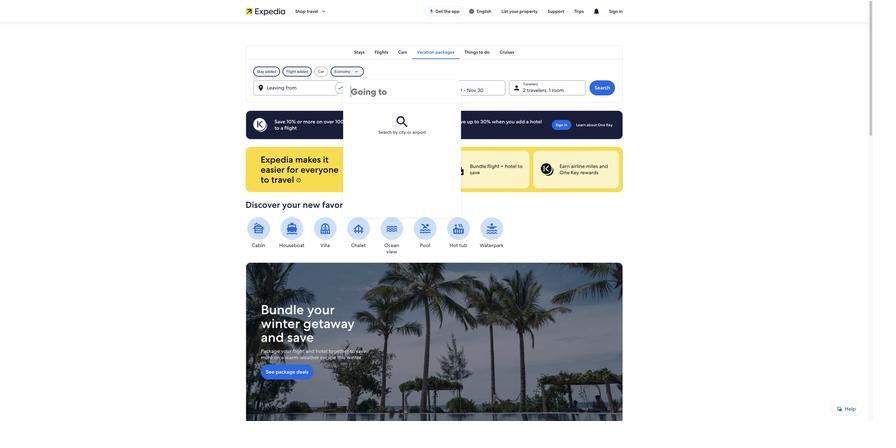 Task type: describe. For each thing, give the bounding box(es) containing it.
more inside save 10% or more on over 100,000 hotels with member prices. also, members save up to 30% when you add a hotel to a flight
[[303, 119, 316, 125]]

your for bundle
[[307, 302, 335, 319]]

this
[[338, 355, 346, 361]]

member
[[383, 119, 403, 125]]

hotels
[[356, 119, 370, 125]]

list
[[502, 8, 509, 14]]

cars
[[399, 49, 407, 55]]

stay added
[[257, 69, 277, 74]]

travel inside the shop travel dropdown button
[[307, 8, 319, 14]]

things
[[465, 49, 478, 55]]

tab list inside 'bundle your winter getaway and save' main content
[[246, 45, 623, 59]]

to inside expedia makes it easier for everyone to travel
[[261, 174, 269, 186]]

with
[[372, 119, 382, 125]]

on inside bundle your winter getaway and save package your flight and hotel together to save more on a warm-weather escape this winter.
[[274, 355, 280, 361]]

things to do link
[[460, 45, 495, 59]]

2 travelers, 1 room
[[523, 87, 565, 94]]

cars link
[[394, 45, 412, 59]]

by
[[393, 130, 398, 135]]

add
[[516, 119, 525, 125]]

1 horizontal spatial key
[[607, 123, 613, 128]]

expedia
[[261, 154, 293, 165]]

sign in button
[[605, 4, 628, 19]]

room
[[552, 87, 565, 94]]

new
[[303, 199, 320, 211]]

save inside save 10% or more on over 100,000 hotels with member prices. also, members save up to 30% when you add a hotel to a flight
[[456, 119, 466, 125]]

communication center icon image
[[593, 8, 601, 15]]

winter
[[261, 316, 300, 333]]

english
[[477, 8, 492, 14]]

added for stay added
[[265, 69, 277, 74]]

travel sale activities deals image
[[246, 263, 623, 422]]

bundle your winter getaway and save package your flight and hotel together to save more on a warm-weather escape this winter.
[[261, 302, 366, 361]]

get
[[436, 8, 443, 14]]

everyone
[[301, 164, 339, 176]]

villa
[[321, 243, 330, 249]]

10%
[[287, 119, 296, 125]]

houseboat
[[279, 243, 305, 249]]

airport
[[413, 130, 426, 135]]

easier
[[261, 164, 285, 176]]

winter.
[[347, 355, 362, 361]]

hot tub button
[[446, 218, 472, 249]]

villa button
[[313, 218, 338, 249]]

when
[[492, 119, 505, 125]]

learn about one key link
[[574, 120, 616, 130]]

your for list
[[510, 8, 519, 14]]

sign inside dropdown button
[[610, 8, 619, 14]]

30
[[478, 87, 484, 94]]

1 vertical spatial and
[[261, 329, 284, 347]]

sign in inside 'bundle your winter getaway and save' main content
[[556, 123, 568, 128]]

hotel inside bundle flight + hotel to save
[[505, 163, 517, 170]]

it
[[323, 154, 329, 165]]

together
[[329, 349, 349, 355]]

chalet
[[351, 243, 366, 249]]

economy
[[335, 69, 351, 74]]

also,
[[420, 119, 432, 125]]

to inside bundle flight + hotel to save
[[518, 163, 523, 170]]

trips
[[575, 8, 584, 14]]

earn
[[560, 163, 570, 170]]

see package deals link
[[261, 365, 314, 380]]

hot tub
[[450, 243, 468, 249]]

chalet button
[[346, 218, 372, 249]]

sign inside 'bundle your winter getaway and save' main content
[[556, 123, 564, 128]]

bundle for flight
[[470, 163, 486, 170]]

get the app link
[[425, 6, 464, 16]]

bundle your winter getaway and save main content
[[0, 23, 869, 422]]

app
[[452, 8, 460, 14]]

to right up
[[475, 119, 480, 125]]

a right the add
[[527, 119, 529, 125]]

trips link
[[570, 6, 589, 17]]

houseboat button
[[279, 218, 305, 249]]

support
[[548, 8, 565, 14]]

1 horizontal spatial one
[[598, 123, 606, 128]]

for
[[287, 164, 299, 176]]

30%
[[481, 119, 491, 125]]

list your property link
[[497, 6, 543, 17]]

stays link
[[349, 45, 370, 59]]

search button
[[590, 81, 616, 96]]

flight inside bundle flight + hotel to save
[[488, 163, 500, 170]]

bundle flight + hotel to save
[[470, 163, 523, 176]]

sign in inside dropdown button
[[610, 8, 623, 14]]

getaway
[[303, 316, 355, 333]]

shop
[[296, 8, 306, 14]]

view
[[387, 249, 397, 255]]

save inside bundle flight + hotel to save
[[470, 170, 480, 176]]

up
[[467, 119, 474, 125]]

save up warm- on the left bottom of the page
[[287, 329, 314, 347]]

hotel inside save 10% or more on over 100,000 hotels with member prices. also, members save up to 30% when you add a hotel to a flight
[[530, 119, 542, 125]]

3 out of 3 element
[[534, 151, 620, 189]]

discover your new favorite stay
[[246, 199, 372, 211]]

search for search by city or airport
[[379, 130, 392, 135]]

stay
[[257, 69, 264, 74]]

deals
[[296, 369, 309, 376]]

makes
[[296, 154, 321, 165]]

vacation packages
[[417, 49, 455, 55]]

100,000
[[336, 119, 355, 125]]

in inside main content
[[565, 123, 568, 128]]

2 travelers, 1 room button
[[510, 81, 586, 96]]

1 nov from the left
[[446, 87, 456, 94]]

over
[[324, 119, 334, 125]]

to inside bundle your winter getaway and save package your flight and hotel together to save more on a warm-weather escape this winter.
[[350, 349, 355, 355]]

trailing image
[[321, 8, 327, 14]]

about
[[587, 123, 598, 128]]

ocean view
[[385, 243, 400, 255]]



Task type: locate. For each thing, give the bounding box(es) containing it.
2 horizontal spatial and
[[600, 163, 608, 170]]

flights
[[375, 49, 389, 55]]

rewards
[[581, 170, 599, 176]]

in inside dropdown button
[[620, 8, 623, 14]]

flight inside save 10% or more on over 100,000 hotels with member prices. also, members save up to 30% when you add a hotel to a flight
[[285, 125, 297, 131]]

flight
[[285, 125, 297, 131], [488, 163, 500, 170], [293, 349, 305, 355]]

hotel inside bundle your winter getaway and save package your flight and hotel together to save more on a warm-weather escape this winter.
[[316, 349, 328, 355]]

flight
[[287, 69, 296, 74]]

search by city or airport
[[379, 130, 426, 135]]

you
[[507, 119, 515, 125]]

stay
[[356, 199, 372, 211]]

search for search
[[595, 85, 611, 91]]

or right city
[[407, 130, 412, 135]]

more right 10%
[[303, 119, 316, 125]]

support link
[[543, 6, 570, 17]]

sign in link
[[552, 120, 572, 130]]

save
[[275, 119, 286, 125]]

key inside earn airline miles and one key rewards
[[571, 170, 580, 176]]

members
[[433, 119, 455, 125]]

nov right the -
[[467, 87, 477, 94]]

waterpark
[[480, 243, 504, 249]]

+
[[501, 163, 504, 170]]

1 horizontal spatial nov
[[467, 87, 477, 94]]

0 horizontal spatial one
[[560, 170, 570, 176]]

expedia makes it easier for everyone to travel
[[261, 154, 339, 186]]

in left learn
[[565, 123, 568, 128]]

1 horizontal spatial bundle
[[470, 163, 486, 170]]

waterpark button
[[479, 218, 505, 249]]

expedia logo image
[[246, 7, 285, 16]]

favorite
[[322, 199, 354, 211]]

nov left '29'
[[446, 87, 456, 94]]

search inside button
[[595, 85, 611, 91]]

one right about
[[598, 123, 606, 128]]

see
[[266, 369, 275, 376]]

hot
[[450, 243, 458, 249]]

or
[[297, 119, 302, 125], [407, 130, 412, 135]]

discover
[[246, 199, 280, 211]]

learn
[[577, 123, 586, 128]]

1 vertical spatial hotel
[[505, 163, 517, 170]]

nov
[[446, 87, 456, 94], [467, 87, 477, 94]]

on left warm- on the left bottom of the page
[[274, 355, 280, 361]]

0 vertical spatial or
[[297, 119, 302, 125]]

0 horizontal spatial in
[[565, 123, 568, 128]]

1 horizontal spatial on
[[317, 119, 323, 125]]

0 vertical spatial one
[[598, 123, 606, 128]]

ocean
[[385, 243, 400, 249]]

small image
[[469, 8, 475, 14]]

0 horizontal spatial key
[[571, 170, 580, 176]]

earn airline miles and one key rewards
[[560, 163, 608, 176]]

1 vertical spatial key
[[571, 170, 580, 176]]

hotel right the add
[[530, 119, 542, 125]]

cruises link
[[495, 45, 520, 59]]

to
[[479, 49, 484, 55], [475, 119, 480, 125], [275, 125, 280, 131], [518, 163, 523, 170], [261, 174, 269, 186], [350, 349, 355, 355]]

escape
[[320, 355, 336, 361]]

0 horizontal spatial nov
[[446, 87, 456, 94]]

1 horizontal spatial search
[[595, 85, 611, 91]]

and right warm- on the left bottom of the page
[[306, 349, 315, 355]]

1 horizontal spatial sign in
[[610, 8, 623, 14]]

save left +
[[470, 170, 480, 176]]

1 horizontal spatial hotel
[[505, 163, 517, 170]]

sign in left learn
[[556, 123, 568, 128]]

added for flight added
[[297, 69, 308, 74]]

or right 10%
[[297, 119, 302, 125]]

bundle
[[470, 163, 486, 170], [261, 302, 304, 319]]

xsmall image
[[296, 178, 302, 183]]

Going to text field
[[344, 81, 462, 103]]

1
[[549, 87, 551, 94]]

packages
[[436, 49, 455, 55]]

shop travel button
[[291, 4, 332, 19]]

bundle inside bundle flight + hotel to save
[[470, 163, 486, 170]]

29
[[457, 87, 463, 94]]

0 horizontal spatial or
[[297, 119, 302, 125]]

1 horizontal spatial or
[[407, 130, 412, 135]]

swap origin and destination values image
[[338, 85, 344, 91]]

tab list containing stays
[[246, 45, 623, 59]]

vacation
[[417, 49, 435, 55]]

1 horizontal spatial added
[[297, 69, 308, 74]]

bundle for your
[[261, 302, 304, 319]]

hotel left together
[[316, 349, 328, 355]]

prices.
[[404, 119, 419, 125]]

-
[[464, 87, 466, 94]]

flights link
[[370, 45, 394, 59]]

airline
[[571, 163, 585, 170]]

0 vertical spatial more
[[303, 119, 316, 125]]

0 vertical spatial on
[[317, 119, 323, 125]]

1 added from the left
[[265, 69, 277, 74]]

a inside bundle your winter getaway and save package your flight and hotel together to save more on a warm-weather escape this winter.
[[281, 355, 284, 361]]

1 vertical spatial search
[[379, 130, 392, 135]]

2 vertical spatial and
[[306, 349, 315, 355]]

0 vertical spatial hotel
[[530, 119, 542, 125]]

cabin
[[252, 243, 265, 249]]

see package deals
[[266, 369, 309, 376]]

cruises
[[500, 49, 515, 55]]

sign in
[[610, 8, 623, 14], [556, 123, 568, 128]]

1 vertical spatial or
[[407, 130, 412, 135]]

0 horizontal spatial travel
[[272, 174, 294, 186]]

vacation packages link
[[412, 45, 460, 59]]

0 vertical spatial key
[[607, 123, 613, 128]]

flight inside bundle your winter getaway and save package your flight and hotel together to save more on a warm-weather escape this winter.
[[293, 349, 305, 355]]

list your property
[[502, 8, 538, 14]]

warm-
[[285, 355, 300, 361]]

1 horizontal spatial sign
[[610, 8, 619, 14]]

download the app button image
[[429, 9, 435, 14]]

1 vertical spatial bundle
[[261, 302, 304, 319]]

sign in right communication center icon
[[610, 8, 623, 14]]

travel left the trailing icon
[[307, 8, 319, 14]]

learn about one key
[[577, 123, 613, 128]]

your inside list your property link
[[510, 8, 519, 14]]

one left airline
[[560, 170, 570, 176]]

cabin button
[[246, 218, 272, 249]]

sign left learn
[[556, 123, 564, 128]]

0 horizontal spatial sign
[[556, 123, 564, 128]]

or inside save 10% or more on over 100,000 hotels with member prices. also, members save up to 30% when you add a hotel to a flight
[[297, 119, 302, 125]]

2 vertical spatial flight
[[293, 349, 305, 355]]

tub
[[460, 243, 468, 249]]

tab list
[[246, 45, 623, 59]]

1 horizontal spatial travel
[[307, 8, 319, 14]]

0 vertical spatial travel
[[307, 8, 319, 14]]

2 added from the left
[[297, 69, 308, 74]]

0 vertical spatial search
[[595, 85, 611, 91]]

travelers,
[[527, 87, 548, 94]]

and right miles
[[600, 163, 608, 170]]

car
[[318, 69, 324, 74]]

1 horizontal spatial and
[[306, 349, 315, 355]]

0 horizontal spatial added
[[265, 69, 277, 74]]

to left do
[[479, 49, 484, 55]]

key
[[607, 123, 613, 128], [571, 170, 580, 176]]

0 horizontal spatial bundle
[[261, 302, 304, 319]]

in
[[620, 8, 623, 14], [565, 123, 568, 128]]

things to do
[[465, 49, 490, 55]]

pool button
[[413, 218, 438, 249]]

2
[[523, 87, 526, 94]]

2 vertical spatial hotel
[[316, 349, 328, 355]]

1 horizontal spatial in
[[620, 8, 623, 14]]

0 horizontal spatial hotel
[[316, 349, 328, 355]]

save right this
[[356, 349, 366, 355]]

travel
[[307, 8, 319, 14], [272, 174, 294, 186]]

bundle inside bundle your winter getaway and save package your flight and hotel together to save more on a warm-weather escape this winter.
[[261, 302, 304, 319]]

added right stay
[[265, 69, 277, 74]]

1 vertical spatial sign in
[[556, 123, 568, 128]]

package
[[276, 369, 295, 376]]

economy button
[[331, 67, 364, 77]]

save
[[456, 119, 466, 125], [470, 170, 480, 176], [287, 329, 314, 347], [356, 349, 366, 355]]

2 out of 3 element
[[444, 151, 530, 189]]

pool
[[420, 243, 430, 249]]

get the app
[[436, 8, 460, 14]]

your for discover
[[283, 199, 301, 211]]

and up package
[[261, 329, 284, 347]]

to left 10%
[[275, 125, 280, 131]]

the
[[444, 8, 451, 14]]

0 vertical spatial flight
[[285, 125, 297, 131]]

1 vertical spatial flight
[[488, 163, 500, 170]]

property
[[520, 8, 538, 14]]

1 vertical spatial sign
[[556, 123, 564, 128]]

1 vertical spatial on
[[274, 355, 280, 361]]

one inside earn airline miles and one key rewards
[[560, 170, 570, 176]]

hotel right +
[[505, 163, 517, 170]]

and
[[600, 163, 608, 170], [261, 329, 284, 347], [306, 349, 315, 355]]

0 vertical spatial in
[[620, 8, 623, 14]]

on left over
[[317, 119, 323, 125]]

0 horizontal spatial and
[[261, 329, 284, 347]]

0 horizontal spatial search
[[379, 130, 392, 135]]

save 10% or more on over 100,000 hotels with member prices. also, members save up to 30% when you add a hotel to a flight
[[275, 119, 542, 131]]

travel inside expedia makes it easier for everyone to travel
[[272, 174, 294, 186]]

nov 29 - nov 30 button
[[433, 81, 506, 96]]

0 horizontal spatial sign in
[[556, 123, 568, 128]]

0 horizontal spatial on
[[274, 355, 280, 361]]

0 vertical spatial sign in
[[610, 8, 623, 14]]

save left up
[[456, 119, 466, 125]]

stays
[[354, 49, 365, 55]]

1 vertical spatial travel
[[272, 174, 294, 186]]

1 horizontal spatial more
[[303, 119, 316, 125]]

1 vertical spatial one
[[560, 170, 570, 176]]

0 horizontal spatial more
[[261, 355, 273, 361]]

in right communication center icon
[[620, 8, 623, 14]]

english button
[[464, 6, 497, 17]]

key right earn on the right of the page
[[571, 170, 580, 176]]

0 vertical spatial sign
[[610, 8, 619, 14]]

to right this
[[350, 349, 355, 355]]

0 vertical spatial bundle
[[470, 163, 486, 170]]

do
[[485, 49, 490, 55]]

travel left xsmall "image"
[[272, 174, 294, 186]]

to right +
[[518, 163, 523, 170]]

a left warm- on the left bottom of the page
[[281, 355, 284, 361]]

added right flight
[[297, 69, 308, 74]]

weather
[[300, 355, 319, 361]]

1 vertical spatial more
[[261, 355, 273, 361]]

and inside earn airline miles and one key rewards
[[600, 163, 608, 170]]

2 nov from the left
[[467, 87, 477, 94]]

more up see
[[261, 355, 273, 361]]

key right about
[[607, 123, 613, 128]]

to down expedia
[[261, 174, 269, 186]]

shop travel
[[296, 8, 319, 14]]

more inside bundle your winter getaway and save package your flight and hotel together to save more on a warm-weather escape this winter.
[[261, 355, 273, 361]]

a left 10%
[[281, 125, 284, 131]]

2 horizontal spatial hotel
[[530, 119, 542, 125]]

ocean view button
[[379, 218, 405, 255]]

package
[[261, 349, 280, 355]]

on inside save 10% or more on over 100,000 hotels with member prices. also, members save up to 30% when you add a hotel to a flight
[[317, 119, 323, 125]]

0 vertical spatial and
[[600, 163, 608, 170]]

sign right communication center icon
[[610, 8, 619, 14]]

1 vertical spatial in
[[565, 123, 568, 128]]



Task type: vqa. For each thing, say whether or not it's contained in the screenshot.
Search corresponding to Search
yes



